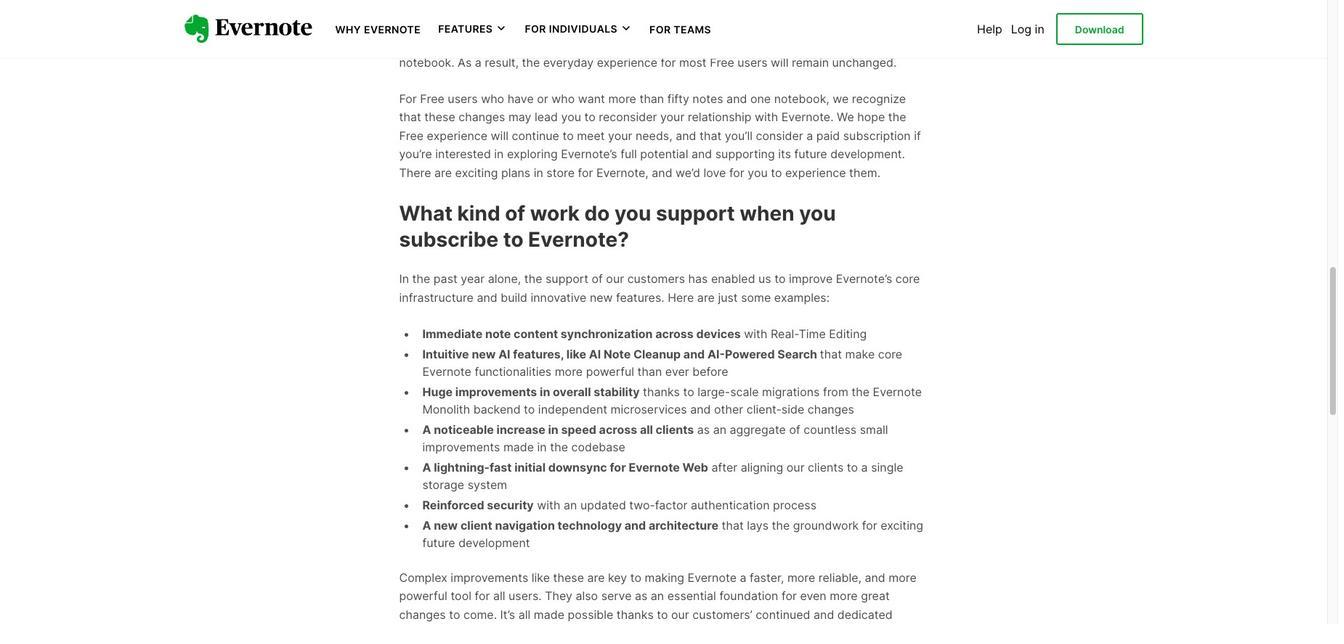 Task type: vqa. For each thing, say whether or not it's contained in the screenshot.
the leftmost The In
no



Task type: locate. For each thing, give the bounding box(es) containing it.
in up initial
[[537, 440, 547, 455]]

key
[[608, 571, 627, 585]]

fifty inside for free users who have or who want more than fifty notes and one notebook, we recognize that these changes may lead you to reconsider your relationship with evernote. we hope the free experience will continue to meet your needs, and that you'll consider a paid subscription if you're interested in exploring evernote's full potential and supporting its future development. there are exciting plans in store for evernote, and we'd love for you to experience them.
[[668, 91, 689, 106]]

to right key
[[631, 571, 642, 585]]

2 horizontal spatial for
[[650, 23, 671, 36]]

that down editing
[[820, 347, 842, 361]]

notes up the unchanged.
[[826, 37, 857, 51]]

1 vertical spatial exciting
[[881, 518, 924, 533]]

0 vertical spatial core
[[896, 272, 920, 287]]

the right lays
[[772, 518, 790, 533]]

after aligning our clients to a single storage system
[[423, 460, 904, 492]]

1 vertical spatial changes
[[808, 402, 854, 417]]

new inside in the past year alone, the support of our customers has enabled us to improve evernote's core infrastructure and build innovative new features. here are just some examples:
[[590, 291, 613, 305]]

for individuals button
[[525, 22, 632, 36]]

1 vertical spatial as
[[635, 589, 648, 604]]

like
[[567, 347, 586, 361], [532, 571, 550, 585]]

stability
[[594, 385, 640, 399]]

1 vertical spatial experience
[[427, 128, 488, 143]]

or
[[469, 18, 481, 33], [537, 91, 548, 106]]

0 vertical spatial across
[[656, 327, 694, 341]]

you right do
[[615, 201, 651, 226]]

have
[[508, 91, 534, 106]]

1 vertical spatial future
[[423, 536, 455, 550]]

aligning
[[741, 460, 784, 475]]

everyday
[[543, 55, 594, 70]]

1 vertical spatial support
[[546, 272, 589, 287]]

across
[[656, 327, 694, 341], [599, 423, 637, 437]]

made inside as an aggregate of countless small improvements made in the codebase
[[503, 440, 534, 455]]

0 vertical spatial future
[[795, 147, 827, 162]]

great
[[861, 589, 890, 604]]

for up fall
[[650, 23, 671, 36]]

that down the relationship
[[700, 128, 722, 143]]

will down may
[[491, 128, 509, 143]]

system
[[468, 478, 507, 492]]

1 horizontal spatial as
[[697, 423, 710, 437]]

ai-
[[708, 347, 725, 361]]

all up it's
[[493, 589, 505, 604]]

0 horizontal spatial or
[[469, 18, 481, 33]]

1 horizontal spatial exciting
[[881, 518, 924, 533]]

are inside complex improvements like these are key to making evernote a faster, more reliable, and more powerful tool for all users. they also serve as an essential foundation for even more great changes to come. it's all made possible thanks to our customers' continued and dedicat
[[587, 571, 605, 585]]

clients down thanks to large-scale migrations from the evernote monolith backend to independent microservices and other client-side changes
[[656, 423, 694, 437]]

1 horizontal spatial support
[[656, 201, 735, 226]]

unchanged.
[[832, 55, 897, 70]]

1 horizontal spatial future
[[795, 147, 827, 162]]

2 horizontal spatial experience
[[785, 166, 846, 180]]

0 horizontal spatial powerful
[[399, 589, 448, 604]]

2 vertical spatial an
[[651, 589, 664, 604]]

paid
[[817, 128, 840, 143]]

and inside thanks to large-scale migrations from the evernote monolith backend to independent microservices and other client-side changes
[[690, 402, 711, 417]]

evernote up essential
[[688, 571, 737, 585]]

0 horizontal spatial notes
[[693, 91, 723, 106]]

0 vertical spatial powerful
[[586, 364, 634, 379]]

real-
[[771, 327, 799, 341]]

continued
[[756, 608, 811, 622]]

of inside in the past year alone, the support of our customers has enabled us to improve evernote's core infrastructure and build innovative new features. here are just some examples:
[[592, 272, 603, 287]]

synchronization
[[561, 327, 653, 341]]

1 horizontal spatial evernote's
[[836, 272, 892, 287]]

like inside complex improvements like these are key to making evernote a faster, more reliable, and more powerful tool for all users. they also serve as an essential foundation for even more great changes to come. it's all made possible thanks to our customers' continued and dedicat
[[532, 571, 550, 585]]

across up codebase
[[599, 423, 637, 437]]

support for when
[[656, 201, 735, 226]]

2 vertical spatial experience
[[785, 166, 846, 180]]

0 vertical spatial improvements
[[455, 385, 537, 399]]

0 horizontal spatial your
[[608, 128, 632, 143]]

notes inside for users who wish to explore evernote before subscribing, or who are happy with free's more basic features. when setting the new limits, we considered that the majority of our free users fall below the threshold of fifty notes and one notebook. as a result, the everyday experience for most free users will remain unchanged.
[[826, 37, 857, 51]]

0 vertical spatial than
[[640, 91, 664, 106]]

with up powered
[[744, 327, 768, 341]]

as inside complex improvements like these are key to making evernote a faster, more reliable, and more powerful tool for all users. they also serve as an essential foundation for even more great changes to come. it's all made possible thanks to our customers' continued and dedicat
[[635, 589, 648, 604]]

to left single
[[847, 460, 858, 475]]

a for after aligning our clients to a single storage system
[[423, 460, 431, 475]]

client-
[[747, 402, 782, 417]]

side
[[782, 402, 805, 417]]

support inside in the past year alone, the support of our customers has enabled us to improve evernote's core infrastructure and build innovative new features. here are just some examples:
[[546, 272, 589, 287]]

hope
[[858, 110, 885, 124]]

supporting
[[716, 147, 775, 162]]

2 a from the top
[[423, 460, 431, 475]]

they
[[545, 589, 573, 604]]

0 vertical spatial made
[[503, 440, 534, 455]]

free up you're
[[399, 128, 424, 143]]

0 vertical spatial a
[[423, 423, 431, 437]]

these inside for free users who have or who want more than fifty notes and one notebook, we recognize that these changes may lead you to reconsider your relationship with evernote. we hope the free experience will continue to meet your needs, and that you'll consider a paid subscription if you're interested in exploring evernote's full potential and supporting its future development. there are exciting plans in store for evernote, and we'd love for you to experience them.
[[425, 110, 455, 124]]

changes down 'from'
[[808, 402, 854, 417]]

scale
[[730, 385, 759, 399]]

1 vertical spatial or
[[537, 91, 548, 106]]

in up plans at the top left of the page
[[494, 147, 504, 162]]

0 vertical spatial like
[[567, 347, 586, 361]]

editing
[[829, 327, 867, 341]]

1 horizontal spatial experience
[[597, 55, 658, 70]]

our inside in the past year alone, the support of our customers has enabled us to improve evernote's core infrastructure and build innovative new features. here are just some examples:
[[606, 272, 624, 287]]

love
[[704, 166, 726, 180]]

as
[[458, 55, 472, 70]]

users.
[[509, 589, 542, 604]]

for
[[525, 23, 546, 35], [650, 23, 671, 36], [399, 91, 417, 106]]

0 vertical spatial as
[[697, 423, 710, 437]]

for down fall
[[661, 55, 676, 70]]

1 vertical spatial we
[[833, 91, 849, 106]]

exciting down 'interested'
[[455, 166, 498, 180]]

who up result,
[[484, 18, 507, 33]]

log in link
[[1011, 22, 1045, 36]]

in
[[1035, 22, 1045, 36], [494, 147, 504, 162], [534, 166, 543, 180], [540, 385, 550, 399], [548, 423, 559, 437], [537, 440, 547, 455]]

huge
[[423, 385, 453, 399]]

notes up the relationship
[[693, 91, 723, 106]]

evernote inside for users who wish to explore evernote before subscribing, or who are happy with free's more basic features. when setting the new limits, we considered that the majority of our free users fall below the threshold of fifty notes and one notebook. as a result, the everyday experience for most free users will remain unchanged.
[[806, 0, 855, 14]]

for down supporting
[[729, 166, 745, 180]]

users down threshold
[[738, 55, 768, 70]]

0 vertical spatial all
[[640, 423, 653, 437]]

as right serve
[[635, 589, 648, 604]]

0 horizontal spatial will
[[491, 128, 509, 143]]

a inside for users who wish to explore evernote before subscribing, or who are happy with free's more basic features. when setting the new limits, we considered that the majority of our free users fall below the threshold of fifty notes and one notebook. as a result, the everyday experience for most free users will remain unchanged.
[[475, 55, 482, 70]]

1 horizontal spatial these
[[553, 571, 584, 585]]

and down potential
[[652, 166, 673, 180]]

for for for teams
[[650, 23, 671, 36]]

a up 'foundation'
[[740, 571, 747, 585]]

to up alone,
[[503, 227, 524, 252]]

of down for individuals
[[558, 37, 569, 51]]

2 vertical spatial all
[[519, 608, 531, 622]]

why evernote link
[[335, 22, 421, 36]]

for inside button
[[525, 23, 546, 35]]

for inside for free users who have or who want more than fifty notes and one notebook, we recognize that these changes may lead you to reconsider your relationship with evernote. we hope the free experience will continue to meet your needs, and that you'll consider a paid subscription if you're interested in exploring evernote's full potential and supporting its future development. there are exciting plans in store for evernote, and we'd love for you to experience them.
[[399, 91, 417, 106]]

all down microservices
[[640, 423, 653, 437]]

0 horizontal spatial as
[[635, 589, 648, 604]]

1 horizontal spatial fifty
[[801, 37, 823, 51]]

the inside for free users who have or who want more than fifty notes and one notebook, we recognize that these changes may lead you to reconsider your relationship with evernote. we hope the free experience will continue to meet your needs, and that you'll consider a paid subscription if you're interested in exploring evernote's full potential and supporting its future development. there are exciting plans in store for evernote, and we'd love for you to experience them.
[[889, 110, 907, 124]]

one inside for free users who have or who want more than fifty notes and one notebook, we recognize that these changes may lead you to reconsider your relationship with evernote. we hope the free experience will continue to meet your needs, and that you'll consider a paid subscription if you're interested in exploring evernote's full potential and supporting its future development. there are exciting plans in store for evernote, and we'd love for you to experience them.
[[751, 91, 771, 106]]

0 vertical spatial will
[[771, 55, 789, 70]]

making
[[645, 571, 685, 585]]

complex
[[399, 571, 448, 585]]

security
[[487, 498, 534, 513]]

future inside for free users who have or who want more than fifty notes and one notebook, we recognize that these changes may lead you to reconsider your relationship with evernote. we hope the free experience will continue to meet your needs, and that you'll consider a paid subscription if you're interested in exploring evernote's full potential and supporting its future development. there are exciting plans in store for evernote, and we'd love for you to experience them.
[[795, 147, 827, 162]]

1 horizontal spatial an
[[651, 589, 664, 604]]

0 horizontal spatial before
[[693, 364, 728, 379]]

for up for teams link on the top
[[641, 0, 656, 14]]

1 horizontal spatial we
[[904, 18, 920, 33]]

before inside for users who wish to explore evernote before subscribing, or who are happy with free's more basic features. when setting the new limits, we considered that the majority of our free users fall below the threshold of fifty notes and one notebook. as a result, the everyday experience for most free users will remain unchanged.
[[858, 0, 894, 14]]

1 horizontal spatial or
[[537, 91, 548, 106]]

fifty down most
[[668, 91, 689, 106]]

ai up "functionalities"
[[499, 347, 511, 361]]

our down for individuals button
[[572, 37, 590, 51]]

0 vertical spatial these
[[425, 110, 455, 124]]

enabled
[[711, 272, 755, 287]]

storage
[[423, 478, 464, 492]]

1 vertical spatial one
[[751, 91, 771, 106]]

an up a new client navigation technology and architecture
[[564, 498, 577, 513]]

store
[[547, 166, 575, 180]]

evernote inside complex improvements like these are key to making evernote a faster, more reliable, and more powerful tool for all users. they also serve as an essential foundation for even more great changes to come. it's all made possible thanks to our customers' continued and dedicat
[[688, 571, 737, 585]]

a left paid
[[807, 128, 813, 143]]

single
[[871, 460, 904, 475]]

1 horizontal spatial changes
[[459, 110, 505, 124]]

a inside for free users who have or who want more than fifty notes and one notebook, we recognize that these changes may lead you to reconsider your relationship with evernote. we hope the free experience will continue to meet your needs, and that you'll consider a paid subscription if you're interested in exploring evernote's full potential and supporting its future development. there are exciting plans in store for evernote, and we'd love for you to experience them.
[[807, 128, 813, 143]]

improvements up tool
[[451, 571, 528, 585]]

to
[[748, 0, 759, 14], [585, 110, 596, 124], [563, 128, 574, 143], [771, 166, 782, 180], [503, 227, 524, 252], [775, 272, 786, 287], [683, 385, 694, 399], [524, 402, 535, 417], [847, 460, 858, 475], [631, 571, 642, 585], [449, 608, 460, 622], [657, 608, 668, 622]]

0 horizontal spatial clients
[[656, 423, 694, 437]]

features. inside for users who wish to explore evernote before subscribing, or who are happy with free's more basic features. when setting the new limits, we considered that the majority of our free users fall below the threshold of fifty notes and one notebook. as a result, the everyday experience for most free users will remain unchanged.
[[694, 18, 742, 33]]

1 vertical spatial evernote's
[[836, 272, 892, 287]]

the right the in
[[412, 272, 430, 287]]

1 horizontal spatial like
[[567, 347, 586, 361]]

2 horizontal spatial an
[[713, 423, 727, 437]]

before down ai-
[[693, 364, 728, 379]]

support for of
[[546, 272, 589, 287]]

evernote up setting
[[806, 0, 855, 14]]

features. down "wish"
[[694, 18, 742, 33]]

large-
[[698, 385, 730, 399]]

0 vertical spatial exciting
[[455, 166, 498, 180]]

individuals
[[549, 23, 618, 35]]

future down paid
[[795, 147, 827, 162]]

0 vertical spatial evernote's
[[561, 147, 617, 162]]

1 a from the top
[[423, 423, 431, 437]]

0 horizontal spatial we
[[833, 91, 849, 106]]

with up consider
[[755, 110, 778, 124]]

year
[[461, 272, 485, 287]]

for up come.
[[475, 589, 490, 604]]

exciting inside for free users who have or who want more than fifty notes and one notebook, we recognize that these changes may lead you to reconsider your relationship with evernote. we hope the free experience will continue to meet your needs, and that you'll consider a paid subscription if you're interested in exploring evernote's full potential and supporting its future development. there are exciting plans in store for evernote, and we'd love for you to experience them.
[[455, 166, 498, 180]]

more down reliable,
[[830, 589, 858, 604]]

notebook,
[[774, 91, 830, 106]]

improvements inside complex improvements like these are key to making evernote a faster, more reliable, and more powerful tool for all users. they also serve as an essential foundation for even more great changes to come. it's all made possible thanks to our customers' continued and dedicat
[[451, 571, 528, 585]]

lead
[[535, 110, 558, 124]]

and up love
[[692, 147, 712, 162]]

1 vertical spatial these
[[553, 571, 584, 585]]

to left meet at the top
[[563, 128, 574, 143]]

our down essential
[[671, 608, 689, 622]]

even
[[800, 589, 827, 604]]

we right limits,
[[904, 18, 920, 33]]

changes inside complex improvements like these are key to making evernote a faster, more reliable, and more powerful tool for all users. they also serve as an essential foundation for even more great changes to come. it's all made possible thanks to our customers' continued and dedicat
[[399, 608, 446, 622]]

0 horizontal spatial ai
[[499, 347, 511, 361]]

below
[[674, 37, 707, 51]]

a for as an aggregate of countless small improvements made in the codebase
[[423, 423, 431, 437]]

for down notebook.
[[399, 91, 417, 106]]

we
[[837, 110, 854, 124]]

2 vertical spatial a
[[423, 518, 431, 533]]

are inside in the past year alone, the support of our customers has enabled us to improve evernote's core infrastructure and build innovative new features. here are just some examples:
[[697, 291, 715, 305]]

we inside for users who wish to explore evernote before subscribing, or who are happy with free's more basic features. when setting the new limits, we considered that the majority of our free users fall below the threshold of fifty notes and one notebook. as a result, the everyday experience for most free users will remain unchanged.
[[904, 18, 920, 33]]

users left fall
[[621, 37, 651, 51]]

0 horizontal spatial evernote's
[[561, 147, 617, 162]]

1 horizontal spatial your
[[660, 110, 685, 124]]

a down the reinforced
[[423, 518, 431, 533]]

are inside for free users who have or who want more than fifty notes and one notebook, we recognize that these changes may lead you to reconsider your relationship with evernote. we hope the free experience will continue to meet your needs, and that you'll consider a paid subscription if you're interested in exploring evernote's full potential and supporting its future development. there are exciting plans in store for evernote, and we'd love for you to experience them.
[[435, 166, 452, 180]]

1 vertical spatial features.
[[616, 291, 665, 305]]

improvements inside as an aggregate of countless small improvements made in the codebase
[[423, 440, 500, 455]]

1 horizontal spatial notes
[[826, 37, 857, 51]]

to right us
[[775, 272, 786, 287]]

than down 'cleanup'
[[638, 364, 662, 379]]

free
[[593, 37, 618, 51], [710, 55, 734, 70], [420, 91, 445, 106], [399, 128, 424, 143]]

are up majority
[[510, 18, 528, 33]]

what kind of work do you support when you subscribe to evernote?
[[399, 201, 836, 252]]

support down we'd
[[656, 201, 735, 226]]

0 vertical spatial support
[[656, 201, 735, 226]]

will inside for free users who have or who want more than fifty notes and one notebook, we recognize that these changes may lead you to reconsider your relationship with evernote. we hope the free experience will continue to meet your needs, and that you'll consider a paid subscription if you're interested in exploring evernote's full potential and supporting its future development. there are exciting plans in store for evernote, and we'd love for you to experience them.
[[491, 128, 509, 143]]

1 vertical spatial fifty
[[668, 91, 689, 106]]

powerful down note
[[586, 364, 634, 379]]

an down making
[[651, 589, 664, 604]]

that
[[464, 37, 486, 51], [399, 110, 421, 124], [700, 128, 722, 143], [820, 347, 842, 361], [722, 518, 744, 533]]

support inside what kind of work do you support when you subscribe to evernote?
[[656, 201, 735, 226]]

what
[[399, 201, 453, 226]]

in the past year alone, the support of our customers has enabled us to improve evernote's core infrastructure and build innovative new features. here are just some examples:
[[399, 272, 920, 305]]

who up lead
[[552, 91, 575, 106]]

users inside for free users who have or who want more than fifty notes and one notebook, we recognize that these changes may lead you to reconsider your relationship with evernote. we hope the free experience will continue to meet your needs, and that you'll consider a paid subscription if you're interested in exploring evernote's full potential and supporting its future development. there are exciting plans in store for evernote, and we'd love for you to experience them.
[[448, 91, 478, 106]]

the inside that lays the groundwork for exciting future development
[[772, 518, 790, 533]]

as an aggregate of countless small improvements made in the codebase
[[423, 423, 888, 455]]

0 horizontal spatial all
[[493, 589, 505, 604]]

0 vertical spatial or
[[469, 18, 481, 33]]

1 horizontal spatial across
[[656, 327, 694, 341]]

0 horizontal spatial like
[[532, 571, 550, 585]]

when
[[745, 18, 777, 33]]

improve
[[789, 272, 833, 287]]

0 horizontal spatial for
[[399, 91, 417, 106]]

powerful
[[586, 364, 634, 379], [399, 589, 448, 604]]

0 vertical spatial experience
[[597, 55, 658, 70]]

complex improvements like these are key to making evernote a faster, more reliable, and more powerful tool for all users. they also serve as an essential foundation for even more great changes to come. it's all made possible thanks to our customers' continued and dedicat
[[399, 571, 917, 625]]

1 vertical spatial an
[[564, 498, 577, 513]]

powerful inside complex improvements like these are key to making evernote a faster, more reliable, and more powerful tool for all users. they also serve as an essential foundation for even more great changes to come. it's all made possible thanks to our customers' continued and dedicat
[[399, 589, 448, 604]]

1 vertical spatial powerful
[[399, 589, 448, 604]]

new up synchronization
[[590, 291, 613, 305]]

0 horizontal spatial fifty
[[668, 91, 689, 106]]

these up they
[[553, 571, 584, 585]]

reliable,
[[819, 571, 862, 585]]

remain
[[792, 55, 829, 70]]

evernote logo image
[[184, 15, 312, 44]]

0 horizontal spatial changes
[[399, 608, 446, 622]]

0 vertical spatial an
[[713, 423, 727, 437]]

cleanup
[[634, 347, 681, 361]]

1 horizontal spatial all
[[519, 608, 531, 622]]

0 vertical spatial notes
[[826, 37, 857, 51]]

0 horizontal spatial experience
[[427, 128, 488, 143]]

1 vertical spatial a
[[423, 460, 431, 475]]

1 vertical spatial improvements
[[423, 440, 500, 455]]

and up the unchanged.
[[860, 37, 881, 51]]

made down increase
[[503, 440, 534, 455]]

client
[[461, 518, 492, 533]]

3 a from the top
[[423, 518, 431, 533]]

as inside as an aggregate of countless small improvements made in the codebase
[[697, 423, 710, 437]]

has
[[688, 272, 708, 287]]

1 horizontal spatial one
[[884, 37, 904, 51]]

experience inside for users who wish to explore evernote before subscribing, or who are happy with free's more basic features. when setting the new limits, we considered that the majority of our free users fall below the threshold of fifty notes and one notebook. as a result, the everyday experience for most free users will remain unchanged.
[[597, 55, 658, 70]]

1 vertical spatial made
[[534, 608, 565, 622]]

them.
[[849, 166, 881, 180]]

these up 'interested'
[[425, 110, 455, 124]]

1 vertical spatial like
[[532, 571, 550, 585]]

0 horizontal spatial exciting
[[455, 166, 498, 180]]

for inside that lays the groundwork for exciting future development
[[862, 518, 878, 533]]

1 vertical spatial across
[[599, 423, 637, 437]]

free down "free's"
[[593, 37, 618, 51]]

subscribing,
[[399, 18, 466, 33]]

thanks inside complex improvements like these are key to making evernote a faster, more reliable, and more powerful tool for all users. they also serve as an essential foundation for even more great changes to come. it's all made possible thanks to our customers' continued and dedicat
[[617, 608, 654, 622]]

1 vertical spatial before
[[693, 364, 728, 379]]

fifty up remain
[[801, 37, 823, 51]]

experience
[[597, 55, 658, 70], [427, 128, 488, 143], [785, 166, 846, 180]]

1 horizontal spatial ai
[[589, 347, 601, 361]]

0 horizontal spatial features.
[[616, 291, 665, 305]]

2 vertical spatial improvements
[[451, 571, 528, 585]]

before
[[858, 0, 894, 14], [693, 364, 728, 379]]

or up as
[[469, 18, 481, 33]]

one left notebook,
[[751, 91, 771, 106]]

all right it's
[[519, 608, 531, 622]]

content
[[514, 327, 558, 341]]

than up reconsider at the left top of the page
[[640, 91, 664, 106]]

evernote up small
[[873, 385, 922, 399]]

1 horizontal spatial for
[[525, 23, 546, 35]]

1 ai from the left
[[499, 347, 511, 361]]

the
[[821, 18, 839, 33], [489, 37, 507, 51], [710, 37, 728, 51], [522, 55, 540, 70], [889, 110, 907, 124], [412, 272, 430, 287], [524, 272, 542, 287], [852, 385, 870, 399], [550, 440, 568, 455], [772, 518, 790, 533]]

future up complex
[[423, 536, 455, 550]]

and inside for users who wish to explore evernote before subscribing, or who are happy with free's more basic features. when setting the new limits, we considered that the majority of our free users fall below the threshold of fifty notes and one notebook. as a result, the everyday experience for most free users will remain unchanged.
[[860, 37, 881, 51]]

log
[[1011, 22, 1032, 36]]

continue
[[512, 128, 559, 143]]

development
[[459, 536, 530, 550]]

for up majority
[[525, 23, 546, 35]]

core inside that make core evernote functionalities more powerful than ever before
[[878, 347, 903, 361]]

powerful inside that make core evernote functionalities more powerful than ever before
[[586, 364, 634, 379]]

1 vertical spatial your
[[608, 128, 632, 143]]

a inside after aligning our clients to a single storage system
[[861, 460, 868, 475]]

1 vertical spatial clients
[[808, 460, 844, 475]]

or up lead
[[537, 91, 548, 106]]

us
[[759, 272, 771, 287]]

for for for free users who have or who want more than fifty notes and one notebook, we recognize that these changes may lead you to reconsider your relationship with evernote. we hope the free experience will continue to meet your needs, and that you'll consider a paid subscription if you're interested in exploring evernote's full potential and supporting its future development. there are exciting plans in store for evernote, and we'd love for you to experience them.
[[399, 91, 417, 106]]

free down notebook.
[[420, 91, 445, 106]]

across up 'cleanup'
[[656, 327, 694, 341]]

or inside for free users who have or who want more than fifty notes and one notebook, we recognize that these changes may lead you to reconsider your relationship with evernote. we hope the free experience will continue to meet your needs, and that you'll consider a paid subscription if you're interested in exploring evernote's full potential and supporting its future development. there are exciting plans in store for evernote, and we'd love for you to experience them.
[[537, 91, 548, 106]]

1 vertical spatial notes
[[693, 91, 723, 106]]

0 horizontal spatial support
[[546, 272, 589, 287]]

more up fall
[[630, 18, 658, 33]]

1 vertical spatial than
[[638, 364, 662, 379]]

1 horizontal spatial powerful
[[586, 364, 634, 379]]

that inside that make core evernote functionalities more powerful than ever before
[[820, 347, 842, 361]]

0 vertical spatial before
[[858, 0, 894, 14]]

our inside for users who wish to explore evernote before subscribing, or who are happy with free's more basic features. when setting the new limits, we considered that the majority of our free users fall below the threshold of fifty notes and one notebook. as a result, the everyday experience for most free users will remain unchanged.
[[572, 37, 590, 51]]

your down reconsider at the left top of the page
[[608, 128, 632, 143]]

improvements down the noticeable on the left
[[423, 440, 500, 455]]

our left customers
[[606, 272, 624, 287]]

made inside complex improvements like these are key to making evernote a faster, more reliable, and more powerful tool for all users. they also serve as an essential foundation for even more great changes to come. it's all made possible thanks to our customers' continued and dedicat
[[534, 608, 565, 622]]

free right most
[[710, 55, 734, 70]]

an
[[713, 423, 727, 437], [564, 498, 577, 513], [651, 589, 664, 604]]

development.
[[831, 147, 905, 162]]

2 vertical spatial changes
[[399, 608, 446, 622]]

thanks inside thanks to large-scale migrations from the evernote monolith backend to independent microservices and other client-side changes
[[643, 385, 680, 399]]

support up innovative
[[546, 272, 589, 287]]

wish
[[719, 0, 744, 14]]

a for that lays the groundwork for exciting future development
[[423, 518, 431, 533]]

updated
[[580, 498, 626, 513]]

0 horizontal spatial one
[[751, 91, 771, 106]]

0 horizontal spatial future
[[423, 536, 455, 550]]

architecture
[[649, 518, 719, 533]]

features. inside in the past year alone, the support of our customers has enabled us to improve evernote's core infrastructure and build innovative new features. here are just some examples:
[[616, 291, 665, 305]]

changes down complex
[[399, 608, 446, 622]]

build
[[501, 291, 527, 305]]

your up needs,
[[660, 110, 685, 124]]

our right aligning
[[787, 460, 805, 475]]

one inside for users who wish to explore evernote before subscribing, or who are happy with free's more basic features. when setting the new limits, we considered that the majority of our free users fall below the threshold of fifty notes and one notebook. as a result, the everyday experience for most free users will remain unchanged.
[[884, 37, 904, 51]]

immediate note content synchronization across devices with real-time editing
[[423, 327, 867, 341]]



Task type: describe. For each thing, give the bounding box(es) containing it.
and down even
[[814, 608, 834, 622]]

majority
[[510, 37, 554, 51]]

or inside for users who wish to explore evernote before subscribing, or who are happy with free's more basic features. when setting the new limits, we considered that the majority of our free users fall below the threshold of fifty notes and one notebook. as a result, the everyday experience for most free users will remain unchanged.
[[469, 18, 481, 33]]

more inside that make core evernote functionalities more powerful than ever before
[[555, 364, 583, 379]]

that up you're
[[399, 110, 421, 124]]

technology
[[558, 518, 622, 533]]

that inside that lays the groundwork for exciting future development
[[722, 518, 744, 533]]

exciting inside that lays the groundwork for exciting future development
[[881, 518, 924, 533]]

to inside what kind of work do you support when you subscribe to evernote?
[[503, 227, 524, 252]]

our inside complex improvements like these are key to making evernote a faster, more reliable, and more powerful tool for all users. they also serve as an essential foundation for even more great changes to come. it's all made possible thanks to our customers' continued and dedicat
[[671, 608, 689, 622]]

0 horizontal spatial across
[[599, 423, 637, 437]]

users up basic
[[659, 0, 689, 14]]

customers'
[[693, 608, 753, 622]]

potential
[[640, 147, 688, 162]]

than inside that make core evernote functionalities more powerful than ever before
[[638, 364, 662, 379]]

small
[[860, 423, 888, 437]]

you down supporting
[[748, 166, 768, 180]]

subscription
[[843, 128, 911, 143]]

groundwork
[[793, 518, 859, 533]]

an inside complex improvements like these are key to making evernote a faster, more reliable, and more powerful tool for all users. they also serve as an essential foundation for even more great changes to come. it's all made possible thanks to our customers' continued and dedicat
[[651, 589, 664, 604]]

for up continued
[[782, 589, 797, 604]]

new down the reinforced
[[434, 518, 458, 533]]

kind
[[457, 201, 500, 226]]

you'll
[[725, 128, 753, 143]]

fifty inside for users who wish to explore evernote before subscribing, or who are happy with free's more basic features. when setting the new limits, we considered that the majority of our free users fall below the threshold of fifty notes and one notebook. as a result, the everyday experience for most free users will remain unchanged.
[[801, 37, 823, 51]]

from
[[823, 385, 849, 399]]

for teams link
[[650, 22, 711, 36]]

0 horizontal spatial an
[[564, 498, 577, 513]]

for down codebase
[[610, 460, 626, 475]]

1 vertical spatial all
[[493, 589, 505, 604]]

authentication
[[691, 498, 770, 513]]

thanks to large-scale migrations from the evernote monolith backend to independent microservices and other client-side changes
[[423, 385, 922, 417]]

you right when
[[799, 201, 836, 226]]

in right log
[[1035, 22, 1045, 36]]

for free users who have or who want more than fifty notes and one notebook, we recognize that these changes may lead you to reconsider your relationship with evernote. we hope the free experience will continue to meet your needs, and that you'll consider a paid subscription if you're interested in exploring evernote's full potential and supporting its future development. there are exciting plans in store for evernote, and we'd love for you to experience them.
[[399, 91, 921, 180]]

changes inside for free users who have or who want more than fifty notes and one notebook, we recognize that these changes may lead you to reconsider your relationship with evernote. we hope the free experience will continue to meet your needs, and that you'll consider a paid subscription if you're interested in exploring evernote's full potential and supporting its future development. there are exciting plans in store for evernote, and we'd love for you to experience them.
[[459, 110, 505, 124]]

log in
[[1011, 22, 1045, 36]]

evernote's inside for free users who have or who want more than fifty notes and one notebook, we recognize that these changes may lead you to reconsider your relationship with evernote. we hope the free experience will continue to meet your needs, and that you'll consider a paid subscription if you're interested in exploring evernote's full potential and supporting its future development. there are exciting plans in store for evernote, and we'd love for you to experience them.
[[561, 147, 617, 162]]

in down exploring
[[534, 166, 543, 180]]

improvements for complex
[[451, 571, 528, 585]]

to inside for users who wish to explore evernote before subscribing, or who are happy with free's more basic features. when setting the new limits, we considered that the majority of our free users fall below the threshold of fifty notes and one notebook. as a result, the everyday experience for most free users will remain unchanged.
[[748, 0, 759, 14]]

may
[[509, 110, 532, 124]]

features button
[[438, 22, 507, 36]]

features,
[[513, 347, 564, 361]]

future inside that lays the groundwork for exciting future development
[[423, 536, 455, 550]]

lays
[[747, 518, 769, 533]]

two-
[[630, 498, 655, 513]]

the inside thanks to large-scale migrations from the evernote monolith backend to independent microservices and other client-side changes
[[852, 385, 870, 399]]

evernote up considered
[[364, 23, 421, 36]]

evernote's inside in the past year alone, the support of our customers has enabled us to improve evernote's core infrastructure and build innovative new features. here are just some examples:
[[836, 272, 892, 287]]

essential
[[668, 589, 716, 604]]

evernote inside thanks to large-scale migrations from the evernote monolith backend to independent microservices and other client-side changes
[[873, 385, 922, 399]]

other
[[714, 402, 744, 417]]

these inside complex improvements like these are key to making evernote a faster, more reliable, and more powerful tool for all users. they also serve as an essential foundation for even more great changes to come. it's all made possible thanks to our customers' continued and dedicat
[[553, 571, 584, 585]]

the right below
[[710, 37, 728, 51]]

evernote down as an aggregate of countless small improvements made in the codebase
[[629, 460, 680, 475]]

intuitive
[[423, 347, 469, 361]]

for for for individuals
[[525, 23, 546, 35]]

0 vertical spatial your
[[660, 110, 685, 124]]

countless
[[804, 423, 857, 437]]

a inside complex improvements like these are key to making evernote a faster, more reliable, and more powerful tool for all users. they also serve as an essential foundation for even more great changes to come. it's all made possible thanks to our customers' continued and dedicat
[[740, 571, 747, 585]]

in left overall
[[540, 385, 550, 399]]

0 vertical spatial clients
[[656, 423, 694, 437]]

the up result,
[[489, 37, 507, 51]]

for right store
[[578, 166, 593, 180]]

infrastructure
[[399, 291, 474, 305]]

for individuals
[[525, 23, 618, 35]]

you right lead
[[561, 110, 581, 124]]

that lays the groundwork for exciting future development
[[423, 518, 924, 550]]

for teams
[[650, 23, 711, 36]]

powered
[[725, 347, 775, 361]]

ever
[[665, 364, 689, 379]]

increase
[[497, 423, 546, 437]]

of inside what kind of work do you support when you subscribe to evernote?
[[505, 201, 525, 226]]

are inside for users who wish to explore evernote before subscribing, or who are happy with free's more basic features. when setting the new limits, we considered that the majority of our free users fall below the threshold of fifty notes and one notebook. as a result, the everyday experience for most free users will remain unchanged.
[[510, 18, 528, 33]]

needs,
[[636, 128, 673, 143]]

with inside for users who wish to explore evernote before subscribing, or who are happy with free's more basic features. when setting the new limits, we considered that the majority of our free users fall below the threshold of fifty notes and one notebook. as a result, the everyday experience for most free users will remain unchanged.
[[568, 18, 592, 33]]

more inside for users who wish to explore evernote before subscribing, or who are happy with free's more basic features. when setting the new limits, we considered that the majority of our free users fall below the threshold of fifty notes and one notebook. as a result, the everyday experience for most free users will remain unchanged.
[[630, 18, 658, 33]]

notes inside for free users who have or who want more than fifty notes and one notebook, we recognize that these changes may lead you to reconsider your relationship with evernote. we hope the free experience will continue to meet your needs, and that you'll consider a paid subscription if you're interested in exploring evernote's full potential and supporting its future development. there are exciting plans in store for evernote, and we'd love for you to experience them.
[[693, 91, 723, 106]]

some
[[741, 291, 771, 305]]

monolith
[[423, 402, 470, 417]]

independent
[[538, 402, 608, 417]]

after
[[712, 460, 738, 475]]

our inside after aligning our clients to a single storage system
[[787, 460, 805, 475]]

before inside that make core evernote functionalities more powerful than ever before
[[693, 364, 728, 379]]

innovative
[[531, 291, 587, 305]]

tool
[[451, 589, 472, 604]]

more up great
[[889, 571, 917, 585]]

to down tool
[[449, 608, 460, 622]]

interested
[[435, 147, 491, 162]]

an inside as an aggregate of countless small improvements made in the codebase
[[713, 423, 727, 437]]

fast
[[490, 460, 512, 475]]

core inside in the past year alone, the support of our customers has enabled us to improve evernote's core infrastructure and build innovative new features. here are just some examples:
[[896, 272, 920, 287]]

why evernote
[[335, 23, 421, 36]]

a noticeable increase in speed across all clients
[[423, 423, 694, 437]]

who up teams
[[693, 0, 716, 14]]

happy
[[531, 18, 565, 33]]

and left ai-
[[684, 347, 705, 361]]

and down two-
[[625, 518, 646, 533]]

to inside in the past year alone, the support of our customers has enabled us to improve evernote's core infrastructure and build innovative new features. here are just some examples:
[[775, 272, 786, 287]]

evernote inside that make core evernote functionalities more powerful than ever before
[[423, 364, 471, 379]]

note
[[604, 347, 631, 361]]

the down majority
[[522, 55, 540, 70]]

of down setting
[[786, 37, 798, 51]]

time
[[799, 327, 826, 341]]

2 ai from the left
[[589, 347, 601, 361]]

with inside for free users who have or who want more than fifty notes and one notebook, we recognize that these changes may lead you to reconsider your relationship with evernote. we hope the free experience will continue to meet your needs, and that you'll consider a paid subscription if you're interested in exploring evernote's full potential and supporting its future development. there are exciting plans in store for evernote, and we'd love for you to experience them.
[[755, 110, 778, 124]]

fall
[[654, 37, 670, 51]]

and up potential
[[676, 128, 696, 143]]

new inside for users who wish to explore evernote before subscribing, or who are happy with free's more basic features. when setting the new limits, we considered that the majority of our free users fall below the threshold of fifty notes and one notebook. as a result, the everyday experience for most free users will remain unchanged.
[[842, 18, 865, 33]]

basic
[[661, 18, 690, 33]]

in inside as an aggregate of countless small improvements made in the codebase
[[537, 440, 547, 455]]

will inside for users who wish to explore evernote before subscribing, or who are happy with free's more basic features. when setting the new limits, we considered that the majority of our free users fall below the threshold of fifty notes and one notebook. as a result, the everyday experience for most free users will remain unchanged.
[[771, 55, 789, 70]]

the right setting
[[821, 18, 839, 33]]

that make core evernote functionalities more powerful than ever before
[[423, 347, 903, 379]]

improvements for huge
[[455, 385, 537, 399]]

with up a new client navigation technology and architecture
[[537, 498, 561, 513]]

to inside after aligning our clients to a single storage system
[[847, 460, 858, 475]]

to down essential
[[657, 608, 668, 622]]

to down huge improvements in overall stability
[[524, 402, 535, 417]]

in
[[399, 272, 409, 287]]

and up great
[[865, 571, 886, 585]]

immediate
[[423, 327, 483, 341]]

search
[[778, 347, 818, 361]]

limits,
[[869, 18, 901, 33]]

more up even
[[788, 571, 816, 585]]

noticeable
[[434, 423, 494, 437]]

that inside for users who wish to explore evernote before subscribing, or who are happy with free's more basic features. when setting the new limits, we considered that the majority of our free users fall below the threshold of fifty notes and one notebook. as a result, the everyday experience for most free users will remain unchanged.
[[464, 37, 486, 51]]

there
[[399, 166, 431, 180]]

than inside for free users who have or who want more than fifty notes and one notebook, we recognize that these changes may lead you to reconsider your relationship with evernote. we hope the free experience will continue to meet your needs, and that you'll consider a paid subscription if you're interested in exploring evernote's full potential and supporting its future development. there are exciting plans in store for evernote, and we'd love for you to experience them.
[[640, 91, 664, 106]]

to down its
[[771, 166, 782, 180]]

and inside in the past year alone, the support of our customers has enabled us to improve evernote's core infrastructure and build innovative new features. here are just some examples:
[[477, 291, 498, 305]]

lightning-
[[434, 460, 490, 475]]

aggregate
[[730, 423, 786, 437]]

examples:
[[774, 291, 830, 305]]

download
[[1075, 23, 1124, 35]]

evernote.
[[782, 110, 834, 124]]

download link
[[1056, 13, 1143, 45]]

navigation
[[495, 518, 555, 533]]

of inside as an aggregate of countless small improvements made in the codebase
[[789, 423, 801, 437]]

consider
[[756, 128, 803, 143]]

who left the have
[[481, 91, 504, 106]]

clients inside after aligning our clients to a single storage system
[[808, 460, 844, 475]]

relationship
[[688, 110, 752, 124]]

2 horizontal spatial all
[[640, 423, 653, 437]]

faster,
[[750, 571, 784, 585]]

threshold
[[731, 37, 783, 51]]

want
[[578, 91, 605, 106]]

more inside for free users who have or who want more than fifty notes and one notebook, we recognize that these changes may lead you to reconsider your relationship with evernote. we hope the free experience will continue to meet your needs, and that you'll consider a paid subscription if you're interested in exploring evernote's full potential and supporting its future development. there are exciting plans in store for evernote, and we'd love for you to experience them.
[[608, 91, 636, 106]]

and up the relationship
[[727, 91, 747, 106]]

subscribe
[[399, 227, 499, 252]]

also
[[576, 589, 598, 604]]

new down note
[[472, 347, 496, 361]]

evernote?
[[528, 227, 629, 252]]

the up build
[[524, 272, 542, 287]]

serve
[[601, 589, 632, 604]]

to up meet at the top
[[585, 110, 596, 124]]

changes inside thanks to large-scale migrations from the evernote monolith backend to independent microservices and other client-side changes
[[808, 402, 854, 417]]

the inside as an aggregate of countless small improvements made in the codebase
[[550, 440, 568, 455]]

a new client navigation technology and architecture
[[423, 518, 719, 533]]

to down "ever"
[[683, 385, 694, 399]]

web
[[683, 460, 708, 475]]

we inside for free users who have or who want more than fifty notes and one notebook, we recognize that these changes may lead you to reconsider your relationship with evernote. we hope the free experience will continue to meet your needs, and that you'll consider a paid subscription if you're interested in exploring evernote's full potential and supporting its future development. there are exciting plans in store for evernote, and we'd love for you to experience them.
[[833, 91, 849, 106]]

backend
[[474, 402, 521, 417]]

in left speed
[[548, 423, 559, 437]]

if
[[914, 128, 921, 143]]



